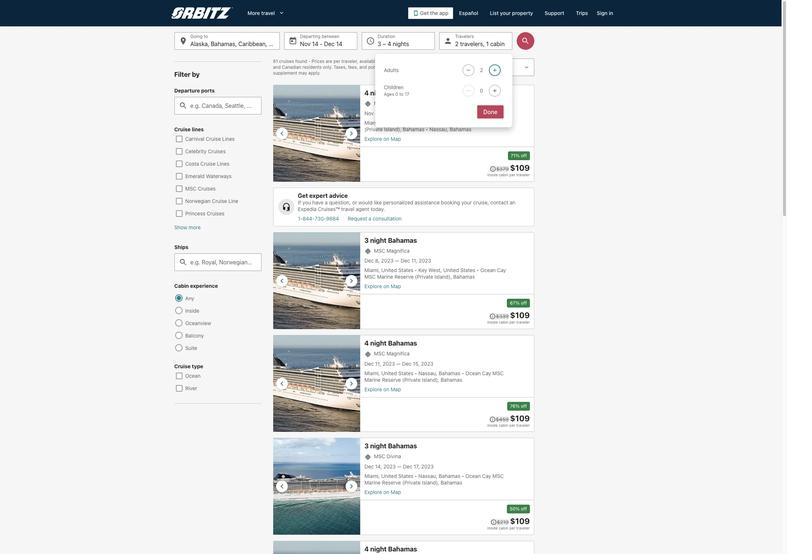 Task type: vqa. For each thing, say whether or not it's contained in the screenshot.
tab list associated with Airport to hotel
no



Task type: locate. For each thing, give the bounding box(es) containing it.
sign
[[597, 10, 608, 16]]

2
[[455, 41, 459, 47]]

1 vertical spatial msc magnifica
[[374, 248, 410, 254]]

1 vertical spatial 11,
[[375, 360, 381, 367]]

carnival cruise lines
[[185, 136, 235, 142]]

not
[[399, 64, 406, 70]]

— inside dec 11, 2023 — dec 15, 2023 miami, united states • nassau, bahamas • ocean cay msc marine reserve (private island), bahamas explore on map
[[396, 360, 401, 367]]

cruise left line
[[212, 198, 227, 204]]

msc inside dec 8, 2023 — dec 11, 2023 miami, united states • key west, united states • ocean cay msc marine reserve (private island), bahamas explore on map
[[364, 274, 376, 280]]

on inside 'dec 14, 2023 — dec 17, 2023 miami, united states • nassau, bahamas • ocean cay msc marine reserve (private island), bahamas explore on map'
[[383, 489, 389, 495]]

states down "17"
[[398, 120, 413, 126]]

cay inside 'dec 14, 2023 — dec 17, 2023 miami, united states • nassau, bahamas • ocean cay msc marine reserve (private island), bahamas explore on map'
[[482, 473, 491, 479]]

off right 50%
[[521, 506, 527, 512]]

united for dec 8, 2023 — dec 11, 2023
[[381, 267, 397, 273]]

off
[[521, 153, 527, 158], [521, 300, 527, 306], [521, 403, 527, 409], [521, 506, 527, 512]]

4 explore from the top
[[364, 489, 382, 495]]

island), inside dec 11, 2023 — dec 15, 2023 miami, united states • nassau, bahamas • ocean cay msc marine reserve (private island), bahamas explore on map
[[422, 377, 439, 383]]

14 right the "mexico"
[[312, 41, 318, 47]]

0 vertical spatial small image
[[489, 416, 496, 423]]

— right 8,
[[395, 258, 399, 264]]

1 horizontal spatial and
[[359, 64, 367, 70]]

1 vertical spatial 3 night bahamas
[[364, 442, 417, 450]]

explore on map button down 17,
[[364, 489, 509, 495]]

4 night bahamas
[[364, 89, 417, 97], [364, 340, 417, 347], [364, 545, 417, 553]]

2 small image from the top
[[489, 313, 496, 320]]

msc magnifica
[[374, 100, 410, 106], [374, 248, 410, 254], [374, 350, 410, 357]]

2 vertical spatial 3
[[364, 442, 369, 450]]

princess cruises
[[185, 210, 225, 217]]

4 traveler from the top
[[516, 526, 530, 530]]

0 vertical spatial your
[[500, 10, 511, 16]]

0 vertical spatial -
[[320, 41, 323, 47]]

inside down the $339 button
[[487, 320, 498, 325]]

marine inside nov 27, 2023 — dec 1, 2023 miami, united states • ocean cay msc marine reserve (private island), bahamas • nassau, bahamas explore on map
[[458, 120, 474, 126]]

cabin down $459
[[499, 423, 508, 427]]

2023 up the key
[[419, 258, 431, 264]]

3 explore from the top
[[364, 386, 382, 392]]

traveler down 71% off
[[516, 173, 530, 177]]

night for 11,
[[370, 340, 387, 347]]

1 msc magnifica from the top
[[374, 100, 410, 106]]

msc magnifica for 27,
[[374, 100, 410, 106]]

per down 67%
[[509, 320, 515, 325]]

and down 81
[[273, 64, 281, 70]]

— inside dec 8, 2023 — dec 11, 2023 miami, united states • key west, united states • ocean cay msc marine reserve (private island), bahamas explore on map
[[395, 258, 399, 264]]

1 on from the top
[[383, 136, 389, 142]]

1 horizontal spatial -
[[320, 41, 323, 47]]

11, inside dec 8, 2023 — dec 11, 2023 miami, united states • key west, united states • ocean cay msc marine reserve (private island), bahamas explore on map
[[411, 258, 417, 264]]

0 vertical spatial 3 night bahamas
[[364, 237, 417, 244]]

(private inside dec 8, 2023 — dec 11, 2023 miami, united states • key west, united states • ocean cay msc marine reserve (private island), bahamas explore on map
[[415, 274, 433, 280]]

found
[[295, 59, 307, 64]]

2 inside cabin per traveler from the top
[[487, 320, 530, 325]]

3 inside from the top
[[487, 423, 498, 427]]

only.
[[323, 64, 332, 70]]

ocean inside nov 27, 2023 — dec 1, 2023 miami, united states • ocean cay msc marine reserve (private island), bahamas • nassau, bahamas explore on map
[[418, 120, 434, 126]]

2 $109 from the top
[[510, 311, 530, 320]]

get right leading icon
[[420, 10, 429, 16]]

inside cabin per traveler for $339
[[487, 320, 530, 325]]

2 vertical spatial 4 night bahamas
[[364, 545, 417, 553]]

4 map from the top
[[391, 489, 401, 495]]

on for 14,
[[383, 489, 389, 495]]

$109 down 71% off
[[510, 163, 530, 173]]

1 traveler from the top
[[516, 173, 530, 177]]

1 vertical spatial magnifica
[[387, 248, 410, 254]]

explore inside nov 27, 2023 — dec 1, 2023 miami, united states • ocean cay msc marine reserve (private island), bahamas • nassau, bahamas explore on map
[[364, 136, 382, 142]]

4 miami, from the top
[[364, 473, 380, 479]]

get the app link
[[408, 7, 453, 19]]

2 vertical spatial nassau,
[[418, 473, 437, 479]]

1 miami, from the top
[[364, 120, 380, 126]]

2 vertical spatial msc magnifica
[[374, 350, 410, 357]]

0 vertical spatial nov
[[300, 41, 311, 47]]

3 explore on map button from the top
[[364, 386, 509, 393]]

per down 50%
[[509, 526, 515, 530]]

norwegian
[[185, 198, 211, 204]]

4 explore on map button from the top
[[364, 489, 509, 495]]

9884
[[326, 215, 339, 222]]

travel inside more travel 'dropdown button'
[[261, 10, 275, 16]]

cruise up celebrity cruises
[[206, 136, 221, 142]]

0 vertical spatial small image
[[490, 166, 496, 172]]

cabin for dec 14, 2023 — dec 17, 2023 miami, united states • nassau, bahamas • ocean cay msc marine reserve (private island), bahamas explore on map
[[499, 526, 508, 530]]

off right the 76%
[[521, 403, 527, 409]]

1 horizontal spatial nov
[[364, 110, 374, 116]]

traveler,
[[342, 59, 358, 64]]

2 magnifica from the top
[[387, 248, 410, 254]]

3 night bahamas down consultation
[[364, 237, 417, 244]]

support
[[545, 10, 564, 16]]

per for dec 14, 2023 — dec 17, 2023 miami, united states • nassau, bahamas • ocean cay msc marine reserve (private island), bahamas explore on map
[[509, 526, 515, 530]]

(private down the key
[[415, 274, 433, 280]]

travel down or
[[341, 206, 354, 212]]

map inside nov 27, 2023 — dec 1, 2023 miami, united states • ocean cay msc marine reserve (private island), bahamas • nassau, bahamas explore on map
[[391, 136, 401, 142]]

1 inside from the top
[[487, 173, 498, 177]]

— inside nov 27, 2023 — dec 1, 2023 miami, united states • ocean cay msc marine reserve (private island), bahamas • nassau, bahamas explore on map
[[397, 110, 402, 116]]

14,
[[375, 463, 382, 470]]

off for $339
[[521, 300, 527, 306]]

4 show next image image from the top
[[347, 482, 356, 491]]

per down the 71%
[[509, 173, 515, 177]]

1 horizontal spatial 14
[[336, 41, 342, 47]]

show next image image for dec 11, 2023 — dec 15, 2023 miami, united states • nassau, bahamas • ocean cay msc marine reserve (private island), bahamas explore on map
[[347, 379, 356, 388]]

1 horizontal spatial get
[[420, 10, 429, 16]]

taxes,
[[334, 64, 347, 70]]

united inside dec 11, 2023 — dec 15, 2023 miami, united states • nassau, bahamas • ocean cay msc marine reserve (private island), bahamas explore on map
[[381, 370, 397, 376]]

on inside dec 11, 2023 — dec 15, 2023 miami, united states • nassau, bahamas • ocean cay msc marine reserve (private island), bahamas explore on map
[[383, 386, 389, 392]]

1 horizontal spatial 11,
[[411, 258, 417, 264]]

nassau, inside 'dec 14, 2023 — dec 17, 2023 miami, united states • nassau, bahamas • ocean cay msc marine reserve (private island), bahamas explore on map'
[[418, 473, 437, 479]]

— left 1,
[[397, 110, 402, 116]]

and down available
[[359, 64, 367, 70]]

divina
[[387, 453, 401, 460]]

west,
[[429, 267, 442, 273]]

3 night bahamas for magnifica
[[364, 237, 417, 244]]

personalized
[[383, 199, 413, 206]]

cruise left lines
[[174, 126, 191, 132]]

1 horizontal spatial a
[[368, 215, 371, 222]]

1 vertical spatial -
[[308, 59, 310, 64]]

states down 15,
[[398, 370, 413, 376]]

2023 right 27,
[[383, 110, 396, 116]]

1 night from the top
[[370, 89, 387, 97]]

get the app
[[420, 10, 448, 16]]

if
[[298, 199, 301, 206]]

1 msc cruises usa image from the top
[[364, 101, 374, 107]]

experience
[[190, 283, 218, 289]]

and up fuel
[[420, 59, 428, 64]]

3 inside cabin per traveler from the top
[[487, 423, 530, 427]]

map for 27,
[[391, 136, 401, 142]]

(private inside dec 11, 2023 — dec 15, 2023 miami, united states • nassau, bahamas • ocean cay msc marine reserve (private island), bahamas explore on map
[[402, 377, 421, 383]]

cay
[[435, 120, 444, 126], [497, 267, 506, 273], [482, 370, 491, 376], [482, 473, 491, 479]]

1 vertical spatial get
[[298, 192, 308, 199]]

magnifica for 15,
[[387, 350, 410, 357]]

3 msc magnifica image from the top
[[273, 335, 360, 432]]

explore on map button down west,
[[364, 283, 509, 290]]

— down divina
[[397, 463, 402, 470]]

miami, inside dec 11, 2023 — dec 15, 2023 miami, united states • nassau, bahamas • ocean cay msc marine reserve (private island), bahamas explore on map
[[364, 370, 380, 376]]

50% off
[[510, 506, 527, 512]]

miami, for 8,
[[364, 267, 380, 273]]

states inside 'dec 14, 2023 — dec 17, 2023 miami, united states • nassau, bahamas • ocean cay msc marine reserve (private island), bahamas explore on map'
[[398, 473, 413, 479]]

cay inside dec 8, 2023 — dec 11, 2023 miami, united states • key west, united states • ocean cay msc marine reserve (private island), bahamas explore on map
[[497, 267, 506, 273]]

per for dec 11, 2023 — dec 15, 2023 miami, united states • nassau, bahamas • ocean cay msc marine reserve (private island), bahamas explore on map
[[509, 423, 515, 427]]

1 vertical spatial small image
[[490, 519, 497, 525]]

2 traveler from the top
[[516, 320, 530, 325]]

1 msc magnifica image from the top
[[273, 85, 360, 182]]

1 vertical spatial nov
[[364, 110, 374, 116]]

cay inside dec 11, 2023 — dec 15, 2023 miami, united states • nassau, bahamas • ocean cay msc marine reserve (private island), bahamas explore on map
[[482, 370, 491, 376]]

cruises down emerald waterways
[[198, 185, 216, 192]]

inside cabin per traveler for $459
[[487, 423, 530, 427]]

get up if
[[298, 192, 308, 199]]

orbitz logo image
[[171, 7, 233, 19]]

3 magnifica from the top
[[387, 350, 410, 357]]

0 horizontal spatial nov
[[300, 41, 311, 47]]

nassau, inside dec 11, 2023 — dec 15, 2023 miami, united states • nassau, bahamas • ocean cay msc marine reserve (private island), bahamas explore on map
[[418, 370, 437, 376]]

dec 11, 2023 — dec 15, 2023 miami, united states • nassau, bahamas • ocean cay msc marine reserve (private island), bahamas explore on map
[[364, 360, 504, 392]]

— left 15,
[[396, 360, 401, 367]]

1 vertical spatial 3
[[364, 237, 369, 244]]

$109 for $339
[[510, 311, 530, 320]]

4 off from the top
[[521, 506, 527, 512]]

type
[[192, 363, 203, 369]]

cruise lines
[[174, 126, 204, 132]]

ocean inside dec 8, 2023 — dec 11, 2023 miami, united states • key west, united states • ocean cay msc marine reserve (private island), bahamas explore on map
[[480, 267, 496, 273]]

3 for msc magnifica
[[364, 237, 369, 244]]

ages
[[384, 91, 394, 97]]

balcony
[[185, 332, 204, 339]]

3 $109 from the top
[[510, 414, 530, 423]]

done
[[483, 109, 498, 115]]

msc magnifica image for miami, united states • ocean cay msc marine reserve (private island), bahamas • nassau, bahamas
[[273, 85, 360, 182]]

traveler down 76% off
[[516, 423, 530, 427]]

1 map from the top
[[391, 136, 401, 142]]

lines
[[192, 126, 204, 132]]

ships
[[174, 244, 188, 250]]

1 off from the top
[[521, 153, 527, 158]]

map for 14,
[[391, 489, 401, 495]]

1 show next image image from the top
[[347, 129, 356, 138]]

3
[[378, 41, 381, 47], [364, 237, 369, 244], [364, 442, 369, 450]]

5 night from the top
[[370, 545, 387, 553]]

- up prices
[[320, 41, 323, 47]]

reserve
[[476, 120, 495, 126], [395, 274, 414, 280], [382, 377, 401, 383], [382, 479, 401, 486]]

2 night from the top
[[370, 237, 386, 244]]

nassau, for 3 night bahamas
[[418, 473, 437, 479]]

island), inside dec 8, 2023 — dec 11, 2023 miami, united states • key west, united states • ocean cay msc marine reserve (private island), bahamas explore on map
[[435, 274, 452, 280]]

cabin down $379
[[499, 173, 508, 177]]

off right 67%
[[521, 300, 527, 306]]

get
[[420, 10, 429, 16], [298, 192, 308, 199]]

msc magnifica image
[[273, 85, 360, 182], [273, 232, 360, 329], [273, 335, 360, 432], [273, 541, 360, 554]]

show more
[[174, 224, 201, 230]]

united inside nov 27, 2023 — dec 1, 2023 miami, united states • ocean cay msc marine reserve (private island), bahamas • nassau, bahamas explore on map
[[381, 120, 397, 126]]

marine inside dec 11, 2023 — dec 15, 2023 miami, united states • nassau, bahamas • ocean cay msc marine reserve (private island), bahamas explore on map
[[364, 377, 381, 383]]

traveler for $379
[[516, 173, 530, 177]]

marine
[[458, 120, 474, 126], [377, 274, 393, 280], [364, 377, 381, 383], [364, 479, 381, 486]]

cruise type
[[174, 363, 203, 369]]

2 3 night bahamas from the top
[[364, 442, 417, 450]]

states down divina
[[398, 473, 413, 479]]

explore inside dec 11, 2023 — dec 15, 2023 miami, united states • nassau, bahamas • ocean cay msc marine reserve (private island), bahamas explore on map
[[364, 386, 382, 392]]

0 vertical spatial a
[[325, 199, 328, 206]]

3 on from the top
[[383, 386, 389, 392]]

3 show next image image from the top
[[347, 379, 356, 388]]

$109
[[510, 163, 530, 173], [510, 311, 530, 320], [510, 414, 530, 423], [510, 516, 530, 526]]

caribbean,
[[238, 41, 267, 47]]

1 explore on map button from the top
[[364, 136, 509, 142]]

list your property link
[[484, 7, 539, 20]]

valid
[[429, 59, 439, 64]]

miami, inside dec 8, 2023 — dec 11, 2023 miami, united states • key west, united states • ocean cay msc marine reserve (private island), bahamas explore on map
[[364, 267, 380, 273]]

- inside 81 cruises found - prices are per traveler, available within last 24 hours and valid for us and canadian residents only. taxes, fees, and port expenses not included. fuel supplement may apply.
[[308, 59, 310, 64]]

on for 27,
[[383, 136, 389, 142]]

question,
[[329, 199, 351, 206]]

0 horizontal spatial -
[[308, 59, 310, 64]]

4 inside cabin per traveler from the top
[[487, 526, 530, 530]]

a up cruises™
[[325, 199, 328, 206]]

inside cabin per traveler down $339
[[487, 320, 530, 325]]

0 horizontal spatial travel
[[261, 10, 275, 16]]

miami, inside 'dec 14, 2023 — dec 17, 2023 miami, united states • nassau, bahamas • ocean cay msc marine reserve (private island), bahamas explore on map'
[[364, 473, 380, 479]]

your left cruise,
[[461, 199, 472, 206]]

per down the 76%
[[509, 423, 515, 427]]

night for 14,
[[370, 442, 386, 450]]

$109 down 67% off
[[510, 311, 530, 320]]

leading image
[[413, 10, 419, 16]]

$109 for $379
[[510, 163, 530, 173]]

inside down $219 button
[[487, 526, 498, 530]]

or
[[352, 199, 357, 206]]

bahamas
[[388, 89, 417, 97], [403, 126, 424, 133], [450, 126, 471, 133], [388, 237, 417, 244], [453, 274, 475, 280], [388, 340, 417, 347], [439, 370, 460, 376], [441, 377, 462, 383], [388, 442, 417, 450], [439, 473, 460, 479], [441, 479, 462, 486], [388, 545, 417, 553]]

1 vertical spatial a
[[368, 215, 371, 222]]

1 show previous image image from the top
[[277, 129, 286, 138]]

request
[[348, 215, 367, 222]]

0 horizontal spatial a
[[325, 199, 328, 206]]

1 horizontal spatial your
[[500, 10, 511, 16]]

$459 button
[[489, 416, 509, 423]]

cabin
[[490, 41, 505, 47], [499, 173, 508, 177], [499, 320, 508, 325], [499, 423, 508, 427], [499, 526, 508, 530]]

list
[[490, 10, 499, 16]]

costa
[[185, 161, 199, 167]]

3 off from the top
[[521, 403, 527, 409]]

4 inside "dropdown button"
[[388, 41, 391, 47]]

11,
[[411, 258, 417, 264], [375, 360, 381, 367]]

a down agent on the left top of page
[[368, 215, 371, 222]]

3 night from the top
[[370, 340, 387, 347]]

explore on map button for nov 27, 2023 — dec 1, 2023
[[364, 136, 509, 142]]

1 small image from the top
[[490, 166, 496, 172]]

4 night from the top
[[370, 442, 386, 450]]

2 show next image image from the top
[[347, 276, 356, 285]]

2 msc magnifica from the top
[[374, 248, 410, 254]]

nov inside nov 27, 2023 — dec 1, 2023 miami, united states • ocean cay msc marine reserve (private island), bahamas • nassau, bahamas explore on map
[[364, 110, 374, 116]]

4 on from the top
[[383, 489, 389, 495]]

explore on map button down 15,
[[364, 386, 509, 393]]

msc cruises usa image for nov 27, 2023 — dec 1, 2023
[[364, 101, 374, 107]]

— for 11,
[[395, 258, 399, 264]]

4 inside from the top
[[487, 526, 498, 530]]

cruises down carnival cruise lines at the left of page
[[208, 148, 226, 154]]

4 msc magnifica image from the top
[[273, 541, 360, 554]]

1 vertical spatial your
[[461, 199, 472, 206]]

consultation
[[373, 215, 402, 222]]

small image
[[490, 166, 496, 172], [489, 313, 496, 320]]

may
[[299, 70, 307, 76]]

marine inside dec 8, 2023 — dec 11, 2023 miami, united states • key west, united states • ocean cay msc marine reserve (private island), bahamas explore on map
[[377, 274, 393, 280]]

miami, inside nov 27, 2023 — dec 1, 2023 miami, united states • ocean cay msc marine reserve (private island), bahamas • nassau, bahamas explore on map
[[364, 120, 380, 126]]

cabin down $219
[[499, 526, 508, 530]]

nov inside button
[[300, 41, 311, 47]]

0 horizontal spatial 14
[[312, 41, 318, 47]]

list
[[298, 215, 530, 222]]

4 show previous image image from the top
[[277, 482, 286, 491]]

3 show previous image image from the top
[[277, 379, 286, 388]]

nassau, inside nov 27, 2023 — dec 1, 2023 miami, united states • ocean cay msc marine reserve (private island), bahamas • nassau, bahamas explore on map
[[430, 126, 448, 133]]

small image for 4 night bahamas
[[489, 416, 496, 423]]

0 horizontal spatial 11,
[[375, 360, 381, 367]]

states inside nov 27, 2023 — dec 1, 2023 miami, united states • ocean cay msc marine reserve (private island), bahamas • nassau, bahamas explore on map
[[398, 120, 413, 126]]

3 msc magnifica from the top
[[374, 350, 410, 357]]

2 off from the top
[[521, 300, 527, 306]]

3 miami, from the top
[[364, 370, 380, 376]]

inside down $379 button
[[487, 173, 498, 177]]

off right the 71%
[[521, 153, 527, 158]]

ocean inside 'dec 14, 2023 — dec 17, 2023 miami, united states • nassau, bahamas • ocean cay msc marine reserve (private island), bahamas explore on map'
[[465, 473, 481, 479]]

3 traveler from the top
[[516, 423, 530, 427]]

1 vertical spatial cruises
[[198, 185, 216, 192]]

united for dec 11, 2023 — dec 15, 2023
[[381, 370, 397, 376]]

property
[[512, 10, 533, 16]]

0 vertical spatial lines
[[222, 136, 235, 142]]

cabin down $339
[[499, 320, 508, 325]]

traveler down 67% off
[[516, 320, 530, 325]]

map inside dec 8, 2023 — dec 11, 2023 miami, united states • key west, united states • ocean cay msc marine reserve (private island), bahamas explore on map
[[391, 283, 401, 289]]

14 up traveler,
[[336, 41, 342, 47]]

today.
[[371, 206, 385, 212]]

2023 right 1,
[[419, 110, 431, 116]]

map inside 'dec 14, 2023 — dec 17, 2023 miami, united states • nassau, bahamas • ocean cay msc marine reserve (private island), bahamas explore on map'
[[391, 489, 401, 495]]

1 14 from the left
[[312, 41, 318, 47]]

3 night bahamas for divina
[[364, 442, 417, 450]]

your right list
[[500, 10, 511, 16]]

2 msc cruises usa image from the top
[[364, 248, 374, 255]]

cabin right 1
[[490, 41, 505, 47]]

children
[[384, 84, 404, 90]]

0 vertical spatial 3
[[378, 41, 381, 47]]

request a consultation link
[[348, 215, 402, 222]]

travel right more on the left of page
[[261, 10, 275, 16]]

river
[[185, 385, 197, 391]]

1 $109 from the top
[[510, 163, 530, 173]]

nov up found
[[300, 41, 311, 47]]

dec inside nov 14 - dec 14 button
[[324, 41, 335, 47]]

get inside get expert advice if you have a question, or would like personalized assistance booking your cruise, contact an expedia cruises™ travel agent today.
[[298, 192, 308, 199]]

get for the
[[420, 10, 429, 16]]

cruise,
[[473, 199, 489, 206]]

(private down 27,
[[364, 126, 383, 133]]

small image
[[489, 416, 496, 423], [490, 519, 497, 525]]

have
[[312, 199, 323, 206]]

cruise left type
[[174, 363, 191, 369]]

3 map from the top
[[391, 386, 401, 392]]

2 vertical spatial magnifica
[[387, 350, 410, 357]]

1 3 night bahamas from the top
[[364, 237, 417, 244]]

cruise up emerald waterways
[[200, 161, 216, 167]]

(private down 17,
[[402, 479, 421, 486]]

increase the number of adults image
[[490, 67, 499, 73]]

1 vertical spatial travel
[[341, 206, 354, 212]]

show previous image image for nov 27, 2023 — dec 1, 2023 miami, united states • ocean cay msc marine reserve (private island), bahamas • nassau, bahamas explore on map
[[277, 129, 286, 138]]

on inside nov 27, 2023 — dec 1, 2023 miami, united states • ocean cay msc marine reserve (private island), bahamas • nassau, bahamas explore on map
[[383, 136, 389, 142]]

2 4 night bahamas from the top
[[364, 340, 417, 347]]

2023 right 8,
[[381, 258, 393, 264]]

show next image image
[[347, 129, 356, 138], [347, 276, 356, 285], [347, 379, 356, 388], [347, 482, 356, 491]]

$379
[[496, 166, 509, 172]]

- up residents
[[308, 59, 310, 64]]

1 vertical spatial nassau,
[[418, 370, 437, 376]]

more
[[189, 224, 201, 230]]

cay inside nov 27, 2023 — dec 1, 2023 miami, united states • ocean cay msc marine reserve (private island), bahamas • nassau, bahamas explore on map
[[435, 120, 444, 126]]

more
[[248, 10, 260, 16]]

2 vertical spatial cruises
[[207, 210, 225, 217]]

lines up celebrity cruises
[[222, 136, 235, 142]]

1 explore from the top
[[364, 136, 382, 142]]

1 magnifica from the top
[[387, 100, 410, 106]]

2 travelers, 1 cabin button
[[439, 32, 512, 50]]

inside cabin per traveler down $379
[[487, 173, 530, 177]]

4 $109 from the top
[[510, 516, 530, 526]]

traveler down 50% off
[[516, 526, 530, 530]]

like
[[374, 199, 382, 206]]

2 explore from the top
[[364, 283, 382, 289]]

2 explore on map button from the top
[[364, 283, 509, 290]]

$109 down 50% off
[[510, 516, 530, 526]]

explore on map button down 1,
[[364, 136, 509, 142]]

msc cruises usa image
[[364, 101, 374, 107], [364, 248, 374, 255], [364, 351, 374, 358], [364, 454, 374, 460]]

cabin inside dropdown button
[[490, 41, 505, 47]]

united inside 'dec 14, 2023 — dec 17, 2023 miami, united states • nassau, bahamas • ocean cay msc marine reserve (private island), bahamas explore on map'
[[381, 473, 397, 479]]

2 on from the top
[[383, 283, 389, 289]]

— inside 'dec 14, 2023 — dec 17, 2023 miami, united states • nassau, bahamas • ocean cay msc marine reserve (private island), bahamas explore on map'
[[397, 463, 402, 470]]

inside down the $459 button
[[487, 423, 498, 427]]

0 vertical spatial msc magnifica
[[374, 100, 410, 106]]

81
[[273, 59, 278, 64]]

show more button
[[174, 224, 261, 231]]

2 inside from the top
[[487, 320, 498, 325]]

4 msc cruises usa image from the top
[[364, 454, 374, 460]]

1 inside cabin per traveler from the top
[[487, 173, 530, 177]]

0 vertical spatial get
[[420, 10, 429, 16]]

alaska, bahamas, caribbean, europe, mexico button
[[174, 32, 310, 50]]

show previous image image for dec 11, 2023 — dec 15, 2023 miami, united states • nassau, bahamas • ocean cay msc marine reserve (private island), bahamas explore on map
[[277, 379, 286, 388]]

2023 right 17,
[[421, 463, 434, 470]]

2 msc magnifica image from the top
[[273, 232, 360, 329]]

off for $459
[[521, 403, 527, 409]]

explore for dec 14, 2023 — dec 17, 2023 miami, united states • nassau, bahamas • ocean cay msc marine reserve (private island), bahamas explore on map
[[364, 489, 382, 495]]

3 msc cruises usa image from the top
[[364, 351, 374, 358]]

0 vertical spatial 4 night bahamas
[[364, 89, 417, 97]]

states inside dec 11, 2023 — dec 15, 2023 miami, united states • nassau, bahamas • ocean cay msc marine reserve (private island), bahamas explore on map
[[398, 370, 413, 376]]

reserve inside dec 11, 2023 — dec 15, 2023 miami, united states • nassau, bahamas • ocean cay msc marine reserve (private island), bahamas explore on map
[[382, 377, 401, 383]]

marine inside 'dec 14, 2023 — dec 17, 2023 miami, united states • nassau, bahamas • ocean cay msc marine reserve (private island), bahamas explore on map'
[[364, 479, 381, 486]]

united for dec 14, 2023 — dec 17, 2023
[[381, 473, 397, 479]]

cruises down norwegian cruise line
[[207, 210, 225, 217]]

2 show previous image image from the top
[[277, 276, 286, 285]]

0 vertical spatial nassau,
[[430, 126, 448, 133]]

0 vertical spatial travel
[[261, 10, 275, 16]]

11, inside dec 11, 2023 — dec 15, 2023 miami, united states • nassau, bahamas • ocean cay msc marine reserve (private island), bahamas explore on map
[[375, 360, 381, 367]]

0 vertical spatial magnifica
[[387, 100, 410, 106]]

0 horizontal spatial your
[[461, 199, 472, 206]]

español button
[[453, 7, 484, 20]]

msc magnifica for 11,
[[374, 350, 410, 357]]

50%
[[510, 506, 520, 512]]

within
[[379, 59, 391, 64]]

a
[[325, 199, 328, 206], [368, 215, 371, 222]]

show previous image image
[[277, 129, 286, 138], [277, 276, 286, 285], [277, 379, 286, 388], [277, 482, 286, 491]]

states left the key
[[398, 267, 413, 273]]

3 night bahamas
[[364, 237, 417, 244], [364, 442, 417, 450]]

you
[[302, 199, 311, 206]]

2 14 from the left
[[336, 41, 342, 47]]

1 vertical spatial lines
[[217, 161, 229, 167]]

inside cabin per traveler down $459
[[487, 423, 530, 427]]

inside cabin per traveler down $219
[[487, 526, 530, 530]]

explore on map button for dec 11, 2023 — dec 15, 2023
[[364, 386, 509, 393]]

0 vertical spatial cruises
[[208, 148, 226, 154]]

0 vertical spatial 11,
[[411, 258, 417, 264]]

per up taxes,
[[333, 59, 340, 64]]

2 map from the top
[[391, 283, 401, 289]]

cruise for costa
[[200, 161, 216, 167]]

explore inside 'dec 14, 2023 — dec 17, 2023 miami, united states • nassau, bahamas • ocean cay msc marine reserve (private island), bahamas explore on map'
[[364, 489, 382, 495]]

1 vertical spatial 4 night bahamas
[[364, 340, 417, 347]]

$109 down 76% off
[[510, 414, 530, 423]]

$219 button
[[490, 519, 509, 525]]

miami, for 14,
[[364, 473, 380, 479]]

2 miami, from the top
[[364, 267, 380, 273]]

1 vertical spatial small image
[[489, 313, 496, 320]]

canadian
[[282, 64, 301, 70]]

3 – 4 nights
[[378, 41, 409, 47]]

line
[[228, 198, 238, 204]]

traveler for $459
[[516, 423, 530, 427]]

1 4 night bahamas from the top
[[364, 89, 417, 97]]

nov for nov 27, 2023 — dec 1, 2023 miami, united states • ocean cay msc marine reserve (private island), bahamas • nassau, bahamas explore on map
[[364, 110, 374, 116]]

traveler
[[516, 173, 530, 177], [516, 320, 530, 325], [516, 423, 530, 427], [516, 526, 530, 530]]

0 horizontal spatial get
[[298, 192, 308, 199]]

apply.
[[308, 70, 321, 76]]

on
[[383, 136, 389, 142], [383, 283, 389, 289], [383, 386, 389, 392], [383, 489, 389, 495]]

3 night bahamas up divina
[[364, 442, 417, 450]]

(private down 15,
[[402, 377, 421, 383]]

map inside dec 11, 2023 — dec 15, 2023 miami, united states • nassau, bahamas • ocean cay msc marine reserve (private island), bahamas explore on map
[[391, 386, 401, 392]]

miami, for 11,
[[364, 370, 380, 376]]

1 horizontal spatial travel
[[341, 206, 354, 212]]

15,
[[413, 360, 420, 367]]

lines up waterways
[[217, 161, 229, 167]]

nov left 27,
[[364, 110, 374, 116]]

get for expert
[[298, 192, 308, 199]]



Task type: describe. For each thing, give the bounding box(es) containing it.
cruise for carnival
[[206, 136, 221, 142]]

2023 down msc divina
[[383, 463, 396, 470]]

show previous image image for dec 14, 2023 — dec 17, 2023 miami, united states • nassau, bahamas • ocean cay msc marine reserve (private island), bahamas explore on map
[[277, 482, 286, 491]]

msc cruises usa image for dec 14, 2023 — dec 17, 2023
[[364, 454, 374, 460]]

an
[[510, 199, 515, 206]]

map for 11,
[[391, 386, 401, 392]]

emerald
[[185, 173, 205, 179]]

filter by
[[174, 71, 200, 78]]

730-
[[315, 215, 326, 222]]

bahamas,
[[211, 41, 237, 47]]

msc cruises usa image for dec 11, 2023 — dec 15, 2023
[[364, 351, 374, 358]]

3 inside "dropdown button"
[[378, 41, 381, 47]]

msc inside dec 11, 2023 — dec 15, 2023 miami, united states • nassau, bahamas • ocean cay msc marine reserve (private island), bahamas explore on map
[[493, 370, 504, 376]]

4 night bahamas for 27,
[[364, 89, 417, 97]]

by
[[192, 71, 200, 78]]

lines for costa cruise lines
[[217, 161, 229, 167]]

hours
[[408, 59, 419, 64]]

cruise for norwegian
[[212, 198, 227, 204]]

expenses
[[378, 64, 398, 70]]

msc divina image
[[273, 438, 360, 535]]

europe,
[[269, 41, 289, 47]]

per inside 81 cruises found - prices are per traveler, available within last 24 hours and valid for us and canadian residents only. taxes, fees, and port expenses not included. fuel supplement may apply.
[[333, 59, 340, 64]]

27,
[[375, 110, 382, 116]]

residents
[[302, 64, 322, 70]]

msc inside nov 27, 2023 — dec 1, 2023 miami, united states • ocean cay msc marine reserve (private island), bahamas • nassau, bahamas explore on map
[[446, 120, 457, 126]]

magnifica for 11,
[[387, 248, 410, 254]]

per for dec 8, 2023 — dec 11, 2023 miami, united states • key west, united states • ocean cay msc marine reserve (private island), bahamas explore on map
[[509, 320, 515, 325]]

show next image image for nov 27, 2023 — dec 1, 2023 miami, united states • ocean cay msc marine reserve (private island), bahamas • nassau, bahamas explore on map
[[347, 129, 356, 138]]

expedia
[[298, 206, 317, 212]]

adults
[[384, 67, 399, 73]]

explore on map button for dec 14, 2023 — dec 17, 2023
[[364, 489, 509, 495]]

cabin for dec 8, 2023 — dec 11, 2023 miami, united states • key west, united states • ocean cay msc marine reserve (private island), bahamas explore on map
[[499, 320, 508, 325]]

cruises
[[279, 59, 294, 64]]

1,
[[414, 110, 417, 116]]

3 – 4 nights button
[[362, 32, 435, 50]]

filter
[[174, 71, 190, 78]]

night for 8,
[[370, 237, 386, 244]]

lines for carnival cruise lines
[[222, 136, 235, 142]]

supplement
[[273, 70, 297, 76]]

advice
[[329, 192, 348, 199]]

travelers,
[[460, 41, 485, 47]]

- inside button
[[320, 41, 323, 47]]

reserve inside 'dec 14, 2023 — dec 17, 2023 miami, united states • nassau, bahamas • ocean cay msc marine reserve (private island), bahamas explore on map'
[[382, 479, 401, 486]]

states for 15,
[[398, 370, 413, 376]]

nassau, for 4 night bahamas
[[418, 370, 437, 376]]

oceanview
[[185, 320, 211, 326]]

(private inside 'dec 14, 2023 — dec 17, 2023 miami, united states • nassau, bahamas • ocean cay msc marine reserve (private island), bahamas explore on map'
[[402, 479, 421, 486]]

cabin experience
[[174, 283, 218, 289]]

$109 for $219
[[510, 516, 530, 526]]

contact
[[490, 199, 508, 206]]

cruises for msc cruises
[[198, 185, 216, 192]]

off for $379
[[521, 153, 527, 158]]

departure
[[174, 87, 200, 94]]

17
[[405, 91, 409, 97]]

msc magnifica image for miami, united states • key west, united states • ocean cay msc marine reserve (private island), bahamas
[[273, 232, 360, 329]]

island), inside 'dec 14, 2023 — dec 17, 2023 miami, united states • nassau, bahamas • ocean cay msc marine reserve (private island), bahamas explore on map'
[[422, 479, 439, 486]]

your inside get expert advice if you have a question, or would like personalized assistance booking your cruise, contact an expedia cruises™ travel agent today.
[[461, 199, 472, 206]]

decrease the number of children image
[[464, 88, 473, 94]]

small image for 4 night bahamas
[[490, 166, 496, 172]]

explore on map button for dec 8, 2023 — dec 11, 2023
[[364, 283, 509, 290]]

magnifica for 1,
[[387, 100, 410, 106]]

states for 17,
[[398, 473, 413, 479]]

states for 1,
[[398, 120, 413, 126]]

— for 15,
[[396, 360, 401, 367]]

2023 right 15,
[[421, 360, 433, 367]]

spotlight icon image
[[282, 203, 291, 211]]

show next image image for dec 14, 2023 — dec 17, 2023 miami, united states • nassau, bahamas • ocean cay msc marine reserve (private island), bahamas explore on map
[[347, 482, 356, 491]]

inside for $339
[[487, 320, 498, 325]]

increase the number of children image
[[490, 88, 499, 94]]

2 horizontal spatial and
[[420, 59, 428, 64]]

2023 left 15,
[[383, 360, 395, 367]]

explore for dec 11, 2023 — dec 15, 2023 miami, united states • nassau, bahamas • ocean cay msc marine reserve (private island), bahamas explore on map
[[364, 386, 382, 392]]

cruises for celebrity cruises
[[208, 148, 226, 154]]

76%
[[510, 403, 520, 409]]

key
[[418, 267, 427, 273]]

show previous image image for dec 8, 2023 — dec 11, 2023 miami, united states • key west, united states • ocean cay msc marine reserve (private island), bahamas explore on map
[[277, 276, 286, 285]]

71% off
[[511, 153, 527, 158]]

a inside get expert advice if you have a question, or would like personalized assistance booking your cruise, contact an expedia cruises™ travel agent today.
[[325, 199, 328, 206]]

show next image image for dec 8, 2023 — dec 11, 2023 miami, united states • key west, united states • ocean cay msc marine reserve (private island), bahamas explore on map
[[347, 276, 356, 285]]

travel inside get expert advice if you have a question, or would like personalized assistance booking your cruise, contact an expedia cruises™ travel agent today.
[[341, 206, 354, 212]]

traveler for $339
[[516, 320, 530, 325]]

msc cruises usa image for dec 8, 2023 — dec 11, 2023
[[364, 248, 374, 255]]

booking
[[441, 199, 460, 206]]

decrease the number of adults image
[[464, 67, 473, 73]]

ocean inside dec 11, 2023 — dec 15, 2023 miami, united states • nassau, bahamas • ocean cay msc marine reserve (private island), bahamas explore on map
[[465, 370, 481, 376]]

— for 17,
[[397, 463, 402, 470]]

$459
[[496, 416, 509, 422]]

support link
[[539, 7, 570, 20]]

request a consultation
[[348, 215, 402, 222]]

trips link
[[570, 7, 594, 20]]

(private inside nov 27, 2023 — dec 1, 2023 miami, united states • ocean cay msc marine reserve (private island), bahamas • nassau, bahamas explore on map
[[364, 126, 383, 133]]

fees,
[[348, 64, 358, 70]]

1-844-730-9884
[[298, 215, 339, 222]]

show
[[174, 224, 187, 230]]

$379 button
[[490, 166, 509, 172]]

inside cabin per traveler for $219
[[487, 526, 530, 530]]

71%
[[511, 153, 520, 158]]

on inside dec 8, 2023 — dec 11, 2023 miami, united states • key west, united states • ocean cay msc marine reserve (private island), bahamas explore on map
[[383, 283, 389, 289]]

cruises for princess cruises
[[207, 210, 225, 217]]

$339
[[496, 313, 509, 319]]

67% off
[[510, 300, 527, 306]]

$109 for $459
[[510, 414, 530, 423]]

nights
[[393, 41, 409, 47]]

$339 button
[[489, 313, 509, 320]]

states right west,
[[460, 267, 475, 273]]

suite
[[185, 345, 197, 351]]

nov 14 - dec 14 button
[[284, 32, 357, 50]]

mexico
[[291, 41, 310, 47]]

0 horizontal spatial and
[[273, 64, 281, 70]]

small image for 3 night bahamas
[[489, 313, 496, 320]]

to
[[399, 91, 404, 97]]

night for 27,
[[370, 89, 387, 97]]

search image
[[521, 37, 530, 45]]

inside for $459
[[487, 423, 498, 427]]

inside
[[185, 308, 199, 314]]

traveler for $219
[[516, 526, 530, 530]]

inside for $219
[[487, 526, 498, 530]]

0
[[395, 91, 398, 97]]

msc inside 'dec 14, 2023 — dec 17, 2023 miami, united states • nassau, bahamas • ocean cay msc marine reserve (private island), bahamas explore on map'
[[493, 473, 504, 479]]

explore inside dec 8, 2023 — dec 11, 2023 miami, united states • key west, united states • ocean cay msc marine reserve (private island), bahamas explore on map
[[364, 283, 382, 289]]

24
[[401, 59, 406, 64]]

reserve inside nov 27, 2023 — dec 1, 2023 miami, united states • ocean cay msc marine reserve (private island), bahamas • nassau, bahamas explore on map
[[476, 120, 495, 126]]

island), inside nov 27, 2023 — dec 1, 2023 miami, united states • ocean cay msc marine reserve (private island), bahamas • nassau, bahamas explore on map
[[384, 126, 401, 133]]

msc cruises
[[185, 185, 216, 192]]

agent
[[356, 206, 369, 212]]

miami, for 27,
[[364, 120, 380, 126]]

— for 1,
[[397, 110, 402, 116]]

get expert advice if you have a question, or would like personalized assistance booking your cruise, contact an expedia cruises™ travel agent today.
[[298, 192, 515, 212]]

fuel
[[427, 64, 436, 70]]

us
[[447, 59, 453, 64]]

bahamas inside dec 8, 2023 — dec 11, 2023 miami, united states • key west, united states • ocean cay msc marine reserve (private island), bahamas explore on map
[[453, 274, 475, 280]]

1-
[[298, 215, 303, 222]]

off for $219
[[521, 506, 527, 512]]

trips
[[576, 10, 588, 16]]

76% off
[[510, 403, 527, 409]]

inside for $379
[[487, 173, 498, 177]]

81 cruises found - prices are per traveler, available within last 24 hours and valid for us and canadian residents only. taxes, fees, and port expenses not included. fuel supplement may apply.
[[273, 59, 453, 76]]

cabin for dec 11, 2023 — dec 15, 2023 miami, united states • nassau, bahamas • ocean cay msc marine reserve (private island), bahamas explore on map
[[499, 423, 508, 427]]

app
[[439, 10, 448, 16]]

for
[[440, 59, 446, 64]]

states for 11,
[[398, 267, 413, 273]]

per for nov 27, 2023 — dec 1, 2023 miami, united states • ocean cay msc marine reserve (private island), bahamas • nassau, bahamas explore on map
[[509, 173, 515, 177]]

3 for msc divina
[[364, 442, 369, 450]]

msc divina
[[374, 453, 401, 460]]

844-
[[303, 215, 315, 222]]

explore for nov 27, 2023 — dec 1, 2023 miami, united states • ocean cay msc marine reserve (private island), bahamas • nassau, bahamas explore on map
[[364, 136, 382, 142]]

msc magnifica for 8,
[[374, 248, 410, 254]]

8,
[[375, 258, 380, 264]]

cabin for nov 27, 2023 — dec 1, 2023 miami, united states • ocean cay msc marine reserve (private island), bahamas • nassau, bahamas explore on map
[[499, 173, 508, 177]]

port
[[368, 64, 377, 70]]

4 night bahamas for 11,
[[364, 340, 417, 347]]

nov 14 - dec 14
[[300, 41, 342, 47]]

3 4 night bahamas from the top
[[364, 545, 417, 553]]

nov for nov 14 - dec 14
[[300, 41, 311, 47]]

inside cabin per traveler for $379
[[487, 173, 530, 177]]

list containing 1-844-730-9884
[[298, 215, 530, 222]]

available
[[359, 59, 377, 64]]

dec inside nov 27, 2023 — dec 1, 2023 miami, united states • ocean cay msc marine reserve (private island), bahamas • nassau, bahamas explore on map
[[403, 110, 412, 116]]

the
[[430, 10, 438, 16]]

msc magnifica image for miami, united states • nassau, bahamas • ocean cay msc marine reserve (private island), bahamas
[[273, 335, 360, 432]]

united for nov 27, 2023 — dec 1, 2023
[[381, 120, 397, 126]]

on for 11,
[[383, 386, 389, 392]]

reserve inside dec 8, 2023 — dec 11, 2023 miami, united states • key west, united states • ocean cay msc marine reserve (private island), bahamas explore on map
[[395, 274, 414, 280]]

would
[[358, 199, 372, 206]]



